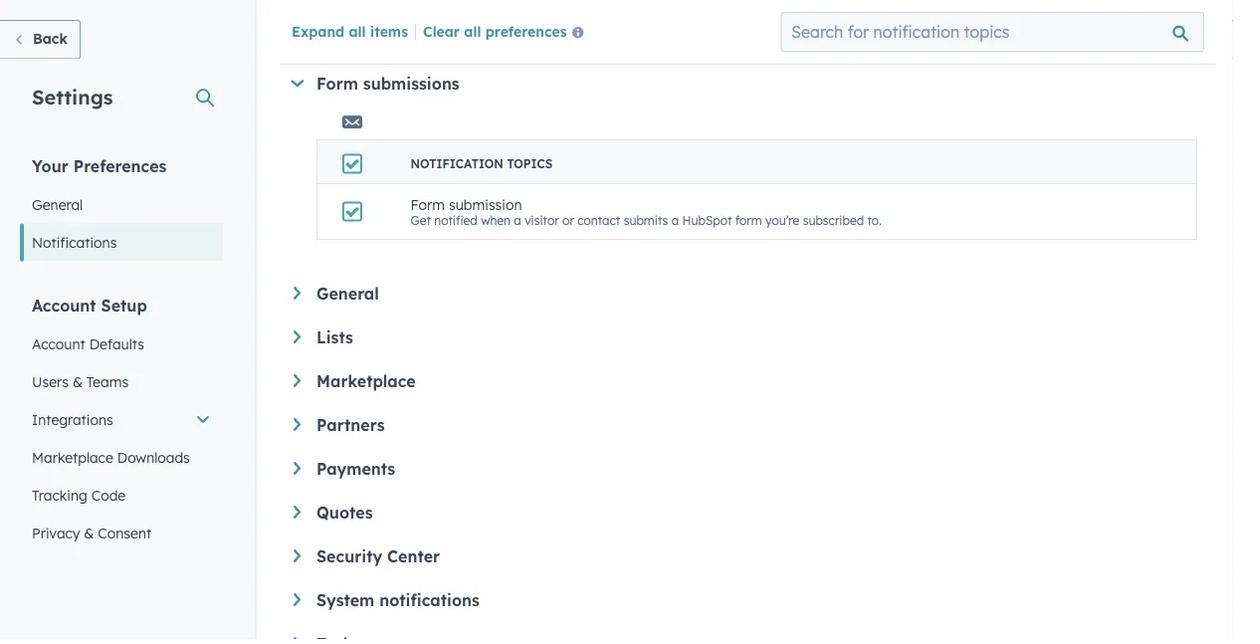 Task type: vqa. For each thing, say whether or not it's contained in the screenshot.
View themes in the Marketplace related to the right 'View themes in the Marketplace' link
no



Task type: locate. For each thing, give the bounding box(es) containing it.
1 vertical spatial general
[[317, 284, 379, 304]]

account defaults link
[[20, 325, 223, 363]]

notifications link
[[20, 223, 223, 261]]

2 account from the top
[[32, 335, 85, 352]]

caret image for general
[[294, 287, 301, 300]]

& inside the users & teams link
[[73, 373, 83, 390]]

1 vertical spatial marketplace
[[32, 448, 113, 466]]

get
[[411, 213, 431, 228]]

& for users
[[73, 373, 83, 390]]

1 vertical spatial &
[[84, 524, 94, 541]]

1 vertical spatial account
[[32, 335, 85, 352]]

caret image
[[291, 80, 304, 87], [294, 287, 301, 300], [294, 419, 301, 431], [294, 462, 301, 475], [294, 506, 301, 519], [294, 550, 301, 563]]

caret image inside marketplace dropdown button
[[294, 375, 301, 388]]

1 all from the left
[[349, 22, 366, 40]]

items
[[370, 22, 408, 40]]

you're
[[766, 213, 800, 228]]

your preferences
[[32, 156, 167, 176]]

marketplace inside account setup element
[[32, 448, 113, 466]]

caret image for quotes
[[294, 506, 301, 519]]

account for account setup
[[32, 295, 96, 315]]

caret image inside security center dropdown button
[[294, 550, 301, 563]]

tracking
[[32, 486, 87, 504]]

lists
[[317, 328, 353, 348]]

contact
[[578, 213, 620, 228]]

1 vertical spatial caret image
[[294, 375, 301, 388]]

caret image inside form submissions dropdown button
[[291, 80, 304, 87]]

0 horizontal spatial a
[[514, 213, 521, 228]]

2 a from the left
[[672, 213, 679, 228]]

caret image inside quotes dropdown button
[[294, 506, 301, 519]]

marketplace up partners
[[317, 372, 416, 392]]

marketplace
[[317, 372, 416, 392], [32, 448, 113, 466]]

0 horizontal spatial marketplace
[[32, 448, 113, 466]]

preferences
[[73, 156, 167, 176]]

& right users
[[73, 373, 83, 390]]

security center button
[[294, 547, 1197, 567]]

2 all from the left
[[464, 22, 481, 40]]

2 vertical spatial caret image
[[294, 594, 301, 606]]

1 caret image from the top
[[294, 331, 301, 344]]

general
[[32, 196, 83, 213], [317, 284, 379, 304]]

or
[[562, 213, 574, 228]]

a
[[514, 213, 521, 228], [672, 213, 679, 228]]

caret image inside system notifications 'dropdown button'
[[294, 594, 301, 606]]

all for expand
[[349, 22, 366, 40]]

& right privacy
[[84, 524, 94, 541]]

0 vertical spatial marketplace
[[317, 372, 416, 392]]

all inside button
[[464, 22, 481, 40]]

when
[[481, 213, 511, 228]]

marketplace button
[[294, 372, 1197, 392]]

hubspot
[[682, 213, 732, 228]]

general button
[[294, 284, 1197, 304]]

all
[[349, 22, 366, 40], [464, 22, 481, 40]]

0 vertical spatial caret image
[[294, 331, 301, 344]]

privacy & consent
[[32, 524, 151, 541]]

system
[[317, 591, 375, 611]]

1 vertical spatial form
[[411, 196, 445, 213]]

your preferences element
[[20, 155, 223, 261]]

code
[[91, 486, 126, 504]]

form
[[735, 213, 762, 228]]

form submissions
[[317, 74, 460, 94]]

general down your
[[32, 196, 83, 213]]

1 horizontal spatial form
[[411, 196, 445, 213]]

form
[[317, 74, 358, 94], [411, 196, 445, 213]]

0 horizontal spatial &
[[73, 373, 83, 390]]

2 caret image from the top
[[294, 375, 301, 388]]

downloads
[[117, 448, 190, 466]]

general link
[[20, 186, 223, 223]]

caret image for security center
[[294, 550, 301, 563]]

1 horizontal spatial &
[[84, 524, 94, 541]]

marketplace down 'integrations'
[[32, 448, 113, 466]]

0 vertical spatial form
[[317, 74, 358, 94]]

users & teams
[[32, 373, 128, 390]]

system notifications button
[[294, 591, 1197, 611]]

3 caret image from the top
[[294, 594, 301, 606]]

account setup element
[[20, 294, 223, 590]]

account setup
[[32, 295, 147, 315]]

form down notification
[[411, 196, 445, 213]]

quotes button
[[294, 503, 1197, 523]]

0 horizontal spatial form
[[317, 74, 358, 94]]

caret image for marketplace
[[294, 375, 301, 388]]

account up users
[[32, 335, 85, 352]]

general up lists
[[317, 284, 379, 304]]

1 account from the top
[[32, 295, 96, 315]]

caret image for form submissions
[[291, 80, 304, 87]]

system notifications
[[317, 591, 480, 611]]

marketplace for marketplace downloads
[[32, 448, 113, 466]]

account for account defaults
[[32, 335, 85, 352]]

all right clear
[[464, 22, 481, 40]]

marketplace downloads
[[32, 448, 190, 466]]

caret image inside lists dropdown button
[[294, 331, 301, 344]]

teams
[[86, 373, 128, 390]]

caret image for lists
[[294, 331, 301, 344]]

center
[[387, 547, 440, 567]]

a right the when
[[514, 213, 521, 228]]

&
[[73, 373, 83, 390], [84, 524, 94, 541]]

caret image inside the payments dropdown button
[[294, 462, 301, 475]]

a right submits
[[672, 213, 679, 228]]

0 horizontal spatial general
[[32, 196, 83, 213]]

caret image for payments
[[294, 462, 301, 475]]

0 horizontal spatial all
[[349, 22, 366, 40]]

form submission get notified when a visitor or contact submits a hubspot form you're subscribed to.
[[411, 196, 882, 228]]

0 vertical spatial general
[[32, 196, 83, 213]]

form inside form submission get notified when a visitor or contact submits a hubspot form you're subscribed to.
[[411, 196, 445, 213]]

payments button
[[294, 459, 1197, 479]]

1 horizontal spatial a
[[672, 213, 679, 228]]

account
[[32, 295, 96, 315], [32, 335, 85, 352]]

account up account defaults
[[32, 295, 96, 315]]

notifications
[[379, 591, 480, 611]]

security
[[317, 547, 382, 567]]

caret image inside the general dropdown button
[[294, 287, 301, 300]]

0 vertical spatial &
[[73, 373, 83, 390]]

all left items
[[349, 22, 366, 40]]

defaults
[[89, 335, 144, 352]]

topics
[[507, 157, 553, 172]]

form down expand all items button
[[317, 74, 358, 94]]

caret image inside partners dropdown button
[[294, 419, 301, 431]]

submission
[[449, 196, 522, 213]]

1 horizontal spatial marketplace
[[317, 372, 416, 392]]

0 vertical spatial account
[[32, 295, 96, 315]]

caret image
[[294, 331, 301, 344], [294, 375, 301, 388], [294, 594, 301, 606]]

1 horizontal spatial all
[[464, 22, 481, 40]]

back link
[[0, 20, 81, 59]]

preferences
[[485, 22, 567, 40]]

& inside privacy & consent link
[[84, 524, 94, 541]]



Task type: describe. For each thing, give the bounding box(es) containing it.
settings
[[32, 84, 113, 109]]

form submissions button
[[290, 74, 1197, 94]]

clear all preferences
[[423, 22, 567, 40]]

form for form submissions
[[317, 74, 358, 94]]

submissions
[[363, 74, 460, 94]]

consent
[[98, 524, 151, 541]]

marketplace for marketplace
[[317, 372, 416, 392]]

tracking code link
[[20, 476, 223, 514]]

notifications
[[32, 233, 117, 251]]

visitor
[[525, 213, 559, 228]]

Search for notification topics search field
[[781, 12, 1204, 52]]

privacy
[[32, 524, 80, 541]]

form for form submission get notified when a visitor or contact submits a hubspot form you're subscribed to.
[[411, 196, 445, 213]]

security center
[[317, 547, 440, 567]]

subscribed
[[803, 213, 864, 228]]

account defaults
[[32, 335, 144, 352]]

integrations button
[[20, 401, 223, 438]]

payments
[[317, 459, 395, 479]]

integrations
[[32, 411, 113, 428]]

expand all items
[[292, 22, 408, 40]]

users
[[32, 373, 69, 390]]

back
[[33, 30, 68, 47]]

notification
[[411, 157, 504, 172]]

tracking code
[[32, 486, 126, 504]]

notified
[[434, 213, 478, 228]]

general inside general "link"
[[32, 196, 83, 213]]

your
[[32, 156, 68, 176]]

1 horizontal spatial general
[[317, 284, 379, 304]]

notification topics
[[411, 157, 553, 172]]

1 a from the left
[[514, 213, 521, 228]]

caret image for partners
[[294, 419, 301, 431]]

marketplace downloads link
[[20, 438, 223, 476]]

caret image for system notifications
[[294, 594, 301, 606]]

to.
[[867, 213, 882, 228]]

partners button
[[294, 416, 1197, 435]]

privacy & consent link
[[20, 514, 223, 552]]

users & teams link
[[20, 363, 223, 401]]

& for privacy
[[84, 524, 94, 541]]

setup
[[101, 295, 147, 315]]

clear all preferences button
[[423, 21, 592, 45]]

clear
[[423, 22, 460, 40]]

quotes
[[317, 503, 373, 523]]

expand all items button
[[292, 22, 408, 40]]

all for clear
[[464, 22, 481, 40]]

expand
[[292, 22, 345, 40]]

submits
[[624, 213, 668, 228]]

partners
[[317, 416, 385, 435]]

lists button
[[294, 328, 1197, 348]]



